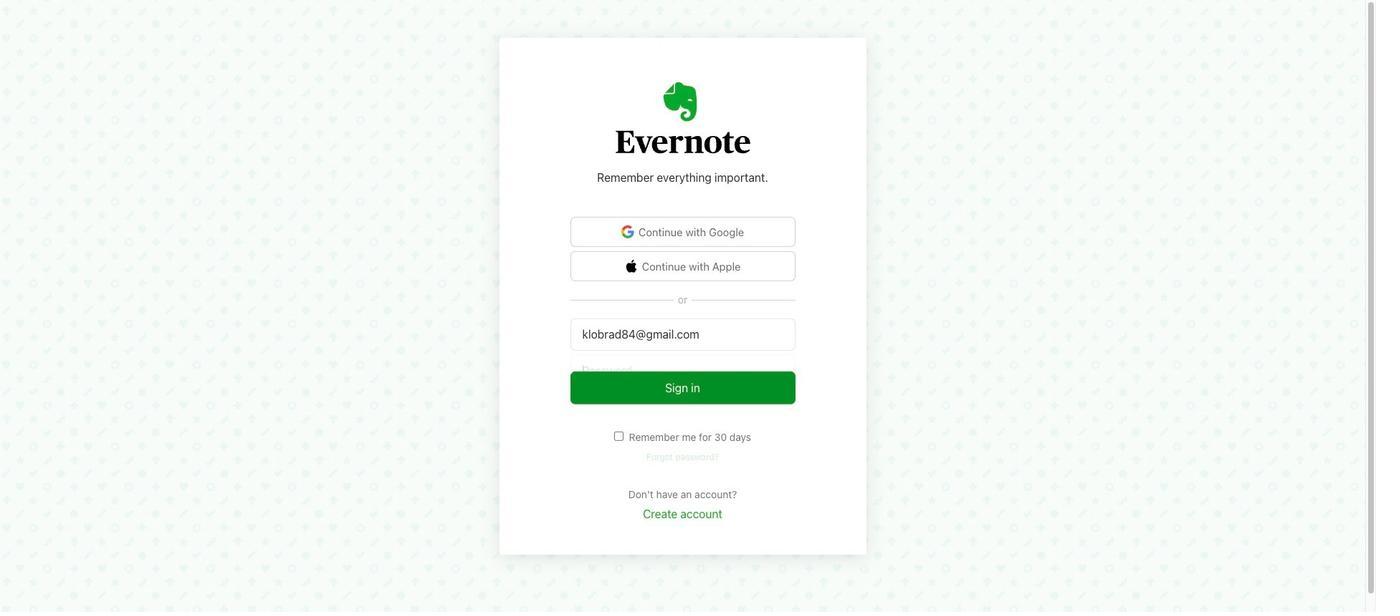 Task type: describe. For each thing, give the bounding box(es) containing it.
Password password field
[[570, 353, 795, 385]]



Task type: vqa. For each thing, say whether or not it's contained in the screenshot.
underline icon
no



Task type: locate. For each thing, give the bounding box(es) containing it.
Email address or username text field
[[570, 317, 795, 349]]

None checkbox
[[614, 434, 624, 444]]

None submit
[[570, 374, 795, 407]]



